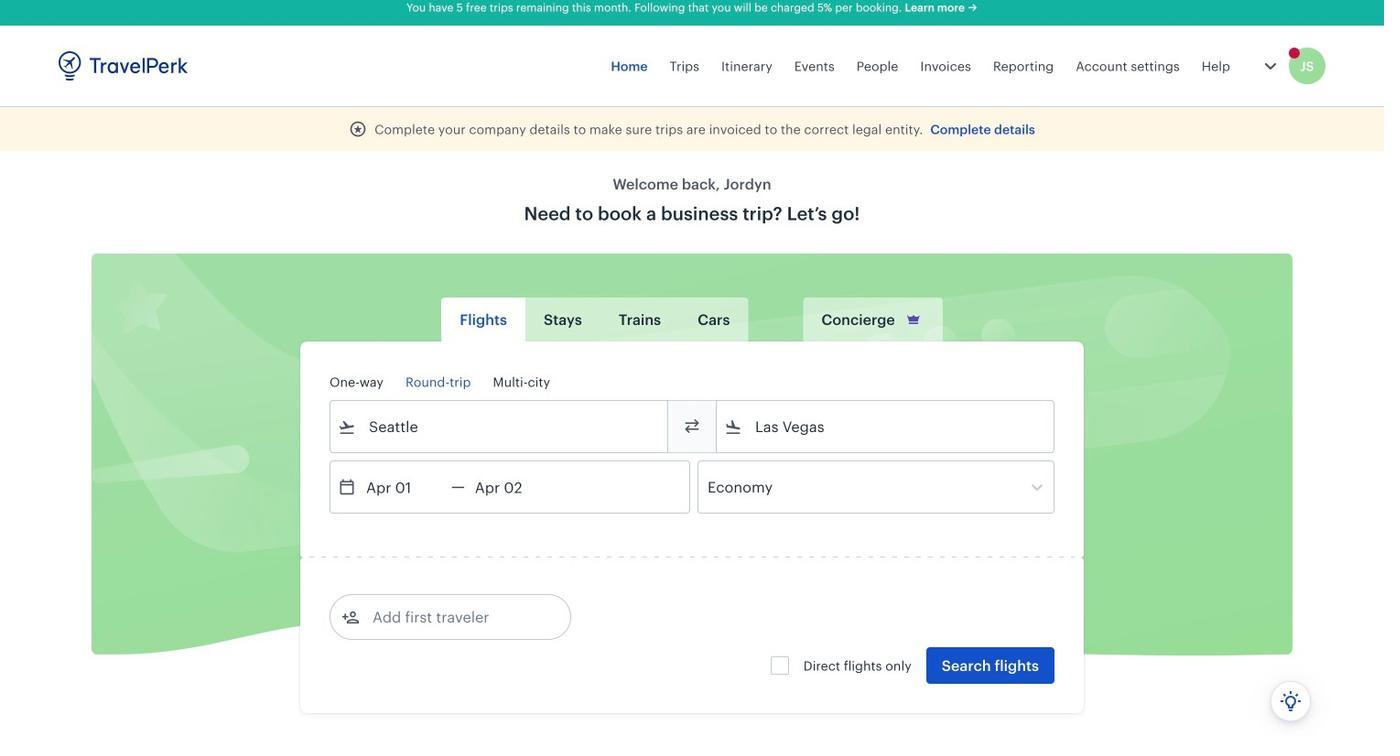 Task type: describe. For each thing, give the bounding box(es) containing it.
Depart text field
[[356, 461, 451, 513]]



Task type: locate. For each thing, give the bounding box(es) containing it.
Return text field
[[465, 461, 560, 513]]

Add first traveler search field
[[360, 602, 550, 632]]

To search field
[[743, 412, 1030, 441]]

From search field
[[356, 412, 644, 441]]



